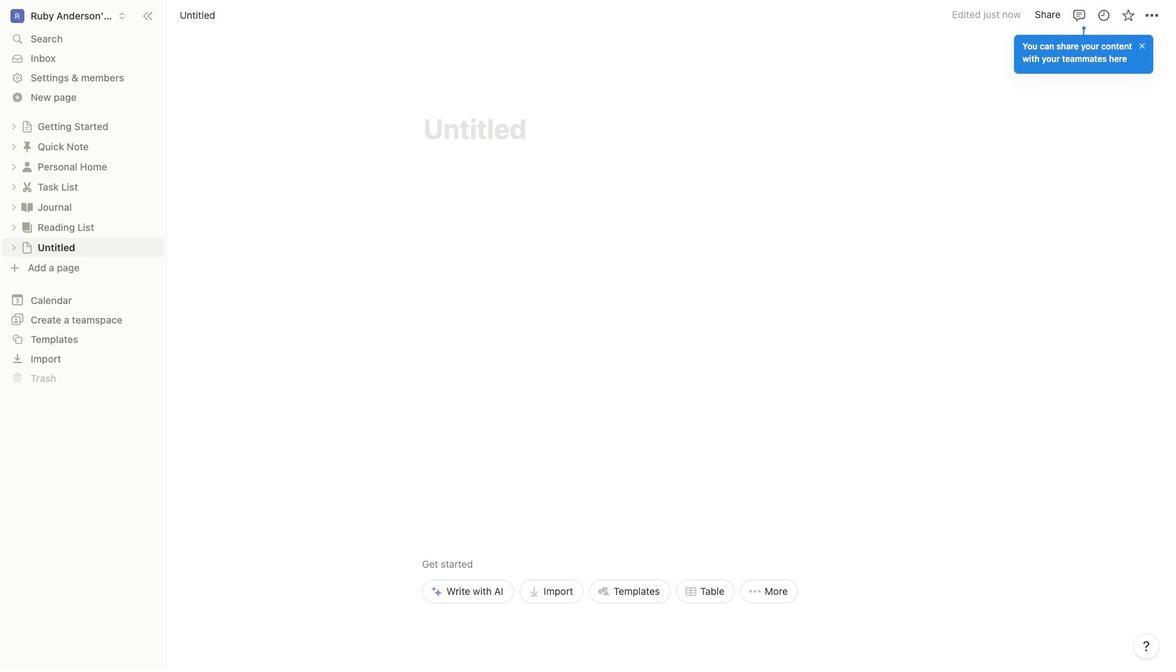 Task type: describe. For each thing, give the bounding box(es) containing it.
updates image
[[1097, 8, 1111, 22]]

3 open image from the top
[[10, 223, 18, 232]]

1 open image from the top
[[10, 163, 18, 171]]

2 open image from the top
[[10, 183, 18, 191]]

2 open image from the top
[[10, 142, 18, 151]]

1 open image from the top
[[10, 122, 18, 131]]



Task type: vqa. For each thing, say whether or not it's contained in the screenshot.
dialog
no



Task type: locate. For each thing, give the bounding box(es) containing it.
menu
[[422, 461, 798, 604]]

favorite image
[[1121, 8, 1135, 22]]

comments image
[[1073, 8, 1086, 22]]

3 open image from the top
[[10, 203, 18, 211]]

1 vertical spatial open image
[[10, 142, 18, 151]]

0 vertical spatial open image
[[10, 122, 18, 131]]

close sidebar image
[[142, 10, 153, 21]]

4 open image from the top
[[10, 243, 18, 252]]

open image
[[10, 163, 18, 171], [10, 183, 18, 191], [10, 223, 18, 232], [10, 243, 18, 252]]

2 vertical spatial open image
[[10, 203, 18, 211]]

open image
[[10, 122, 18, 131], [10, 142, 18, 151], [10, 203, 18, 211]]

change page icon image
[[21, 120, 33, 133], [20, 140, 34, 154], [20, 160, 34, 174], [20, 180, 34, 194], [20, 200, 34, 214], [20, 221, 34, 234], [21, 241, 33, 254]]



